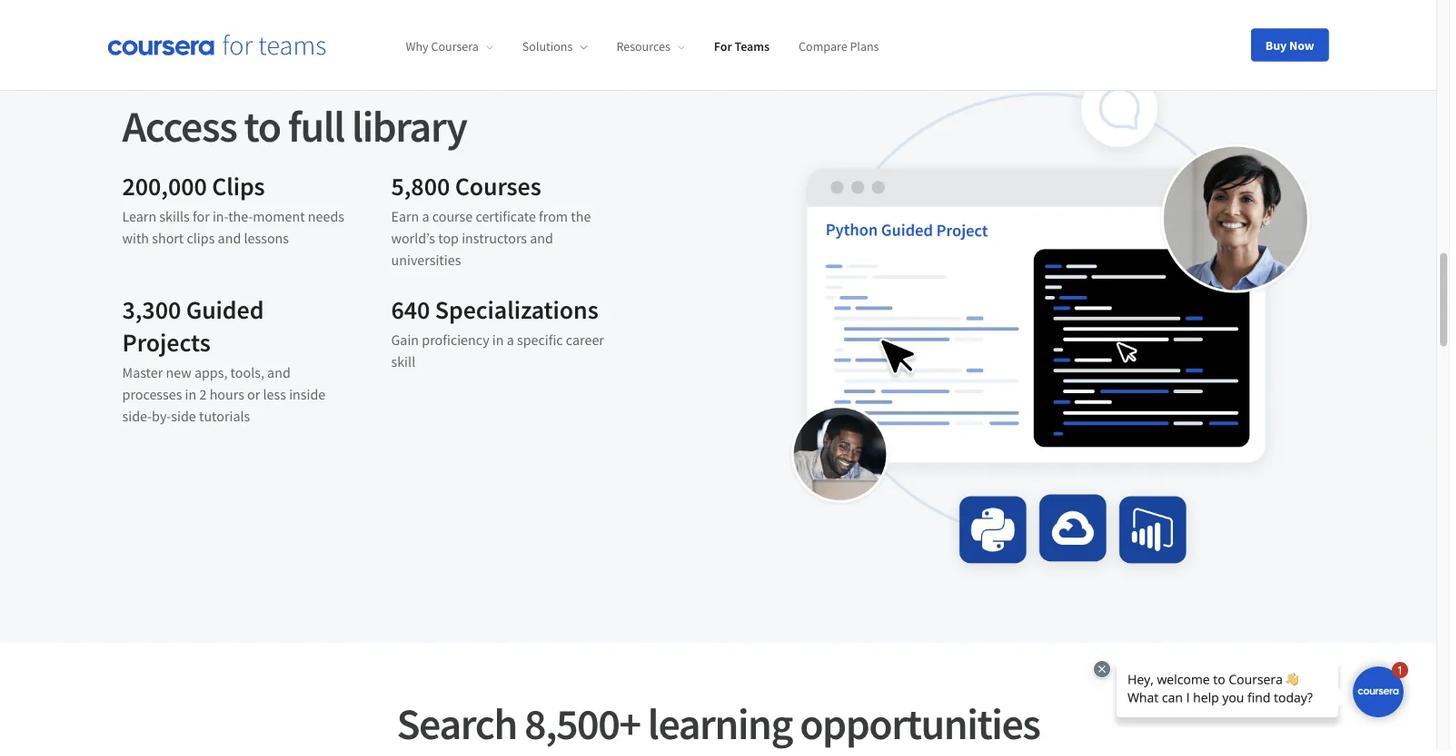 Task type: locate. For each thing, give the bounding box(es) containing it.
why
[[406, 38, 429, 55]]

learn
[[122, 208, 156, 226]]

hours
[[210, 386, 244, 404]]

and up 'less'
[[267, 364, 291, 382]]

the
[[571, 208, 591, 226]]

courses
[[455, 170, 541, 202]]

clips
[[187, 230, 215, 248]]

clips
[[212, 170, 265, 202]]

top
[[438, 230, 459, 248]]

and inside the 200,000 clips learn skills for in-the-moment needs with short clips and lessons
[[218, 230, 241, 248]]

apps,
[[194, 364, 228, 382]]

200,000
[[122, 170, 207, 202]]

1 vertical spatial in
[[185, 386, 197, 404]]

1 vertical spatial a
[[507, 331, 514, 350]]

3,300 guided projects master new apps, tools, and processes in 2 hours or less inside side-by-side tutorials
[[122, 294, 326, 426]]

and
[[218, 230, 241, 248], [530, 230, 553, 248], [267, 364, 291, 382]]

rich content offerings
[[122, 57, 321, 80]]

compare plans
[[799, 38, 879, 55]]

640
[[391, 294, 430, 325]]

tutorials
[[199, 408, 250, 426]]

3,300
[[122, 294, 181, 325]]

for
[[193, 208, 210, 226]]

in left 2
[[185, 386, 197, 404]]

side
[[171, 408, 196, 426]]

1 horizontal spatial and
[[267, 364, 291, 382]]

earn
[[391, 208, 419, 226]]

0 vertical spatial in
[[492, 331, 504, 350]]

2
[[199, 386, 207, 404]]

a inside 5,800 courses earn a course certificate from the world's top instructors and universities
[[422, 208, 429, 226]]

master
[[122, 364, 163, 382]]

specializations
[[435, 294, 599, 325]]

tools,
[[230, 364, 264, 382]]

5,800 courses earn a course certificate from the world's top instructors and universities
[[391, 170, 591, 270]]

library
[[352, 99, 467, 153]]

0 horizontal spatial in
[[185, 386, 197, 404]]

5,800
[[391, 170, 450, 202]]

a right earn
[[422, 208, 429, 226]]

2 horizontal spatial and
[[530, 230, 553, 248]]

compare plans link
[[799, 38, 879, 55]]

access to full library
[[122, 99, 467, 153]]

buy now
[[1266, 37, 1315, 53]]

and down from
[[530, 230, 553, 248]]

1 horizontal spatial in
[[492, 331, 504, 350]]

in inside 640 specializations gain proficiency in a specific career skill
[[492, 331, 504, 350]]

career
[[566, 331, 604, 350]]

why coursera link
[[406, 38, 493, 55]]

0 horizontal spatial a
[[422, 208, 429, 226]]

and inside 3,300 guided projects master new apps, tools, and processes in 2 hours or less inside side-by-side tutorials
[[267, 364, 291, 382]]

and down in-
[[218, 230, 241, 248]]

the-
[[228, 208, 253, 226]]

plans
[[850, 38, 879, 55]]

in down specializations
[[492, 331, 504, 350]]

a left specific at the left of the page
[[507, 331, 514, 350]]

a
[[422, 208, 429, 226], [507, 331, 514, 350]]

0 horizontal spatial and
[[218, 230, 241, 248]]

compare
[[799, 38, 848, 55]]

specific
[[517, 331, 563, 350]]

guided
[[186, 294, 264, 325]]

in
[[492, 331, 504, 350], [185, 386, 197, 404]]

0 vertical spatial a
[[422, 208, 429, 226]]

solutions link
[[522, 38, 587, 55]]

full
[[288, 99, 344, 153]]

in inside 3,300 guided projects master new apps, tools, and processes in 2 hours or less inside side-by-side tutorials
[[185, 386, 197, 404]]

1 horizontal spatial a
[[507, 331, 514, 350]]

with
[[122, 230, 149, 248]]

for teams
[[714, 38, 770, 55]]



Task type: describe. For each thing, give the bounding box(es) containing it.
projects
[[122, 326, 211, 358]]

world's
[[391, 230, 435, 248]]

or
[[247, 386, 260, 404]]

short
[[152, 230, 184, 248]]

for teams link
[[714, 38, 770, 55]]

a inside 640 specializations gain proficiency in a specific career skill
[[507, 331, 514, 350]]

coursera for teams image
[[108, 35, 326, 55]]

640 specializations gain proficiency in a specific career skill
[[391, 294, 604, 371]]

inside
[[289, 386, 326, 404]]

why coursera
[[406, 38, 479, 55]]

less
[[263, 386, 286, 404]]

in-
[[213, 208, 228, 226]]

new
[[166, 364, 191, 382]]

certificate
[[476, 208, 536, 226]]

buy now button
[[1251, 29, 1329, 61]]

resources
[[616, 38, 671, 55]]

lessons
[[244, 230, 289, 248]]

instructors
[[462, 230, 527, 248]]

access
[[122, 99, 237, 153]]

rich
[[122, 57, 158, 80]]

coursera
[[431, 38, 479, 55]]

to
[[244, 99, 280, 153]]

buy
[[1266, 37, 1287, 53]]

content
[[162, 57, 233, 80]]

for
[[714, 38, 732, 55]]

from
[[539, 208, 568, 226]]

side-
[[122, 408, 152, 426]]

offerings
[[236, 57, 321, 80]]

teams
[[735, 38, 770, 55]]

skill
[[391, 353, 416, 371]]

and inside 5,800 courses earn a course certificate from the world's top instructors and universities
[[530, 230, 553, 248]]

needs
[[308, 208, 344, 226]]

illustration of coursera's guided projects image
[[777, 55, 1315, 586]]

200,000 clips learn skills for in-the-moment needs with short clips and lessons
[[122, 170, 344, 248]]

now
[[1290, 37, 1315, 53]]

solutions
[[522, 38, 573, 55]]

processes
[[122, 386, 182, 404]]

gain
[[391, 331, 419, 350]]

resources link
[[616, 38, 685, 55]]

skills
[[159, 208, 190, 226]]

by-
[[152, 408, 171, 426]]

course
[[432, 208, 473, 226]]

universities
[[391, 251, 461, 270]]

proficiency
[[422, 331, 490, 350]]

moment
[[253, 208, 305, 226]]



Task type: vqa. For each thing, say whether or not it's contained in the screenshot.
'and'
yes



